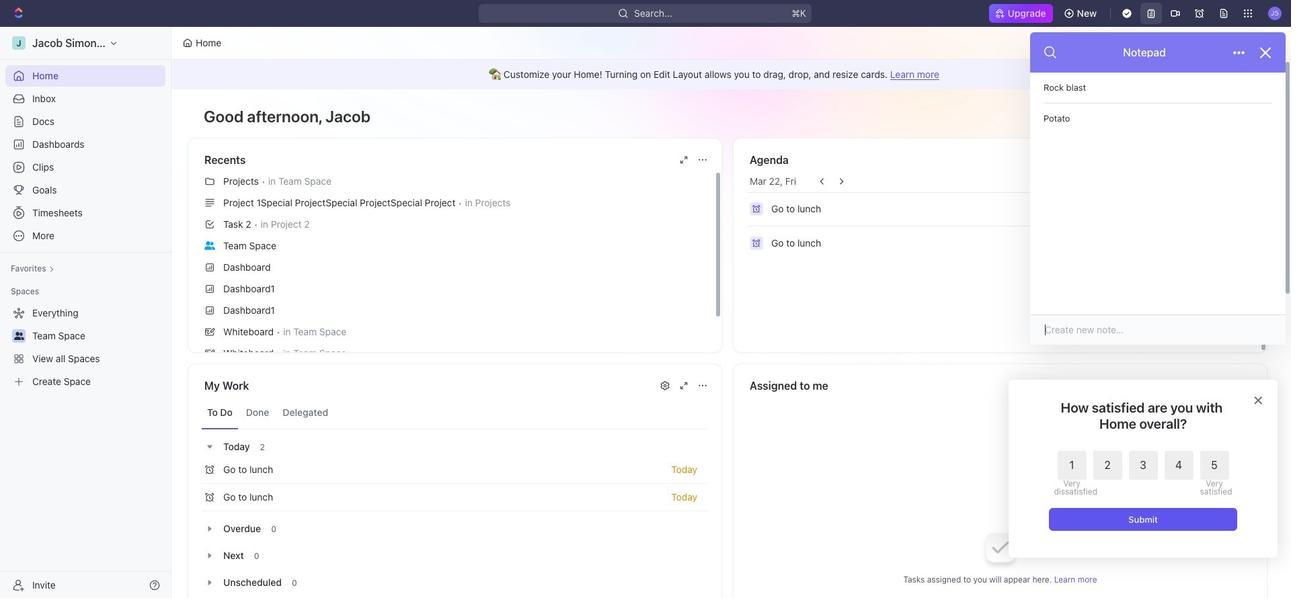 Task type: vqa. For each thing, say whether or not it's contained in the screenshot.
Project
no



Task type: describe. For each thing, give the bounding box(es) containing it.
Create new note… text field
[[1044, 323, 1273, 337]]

tree inside sidebar navigation
[[5, 303, 166, 393]]

user group image
[[205, 241, 215, 250]]

jacob simon's workspace, , element
[[12, 36, 26, 50]]



Task type: locate. For each thing, give the bounding box(es) containing it.
user group image
[[14, 332, 24, 340]]

sidebar navigation
[[0, 27, 174, 599]]

dialog
[[1009, 380, 1278, 558]]

tree
[[5, 303, 166, 393]]

tab list
[[202, 397, 709, 430]]

option group
[[1055, 452, 1230, 497]]

alert
[[172, 60, 1285, 89]]



